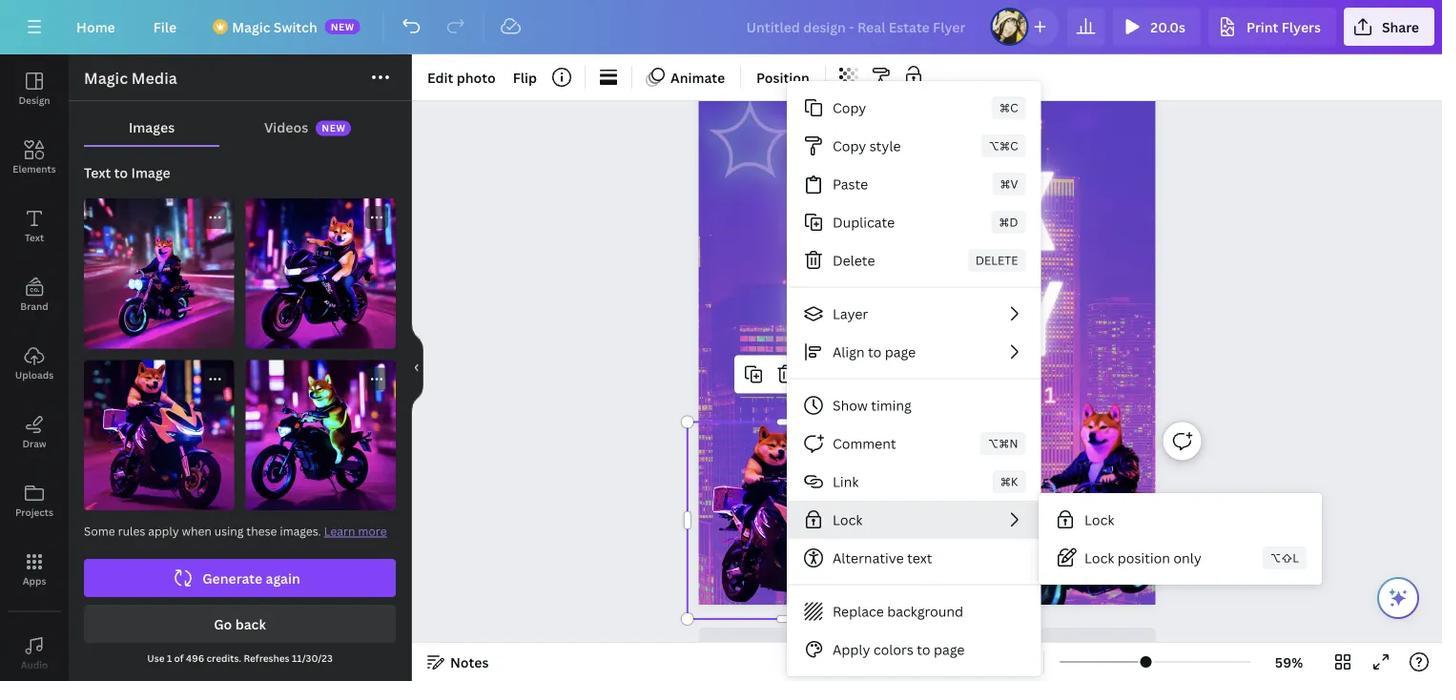 Task type: locate. For each thing, give the bounding box(es) containing it.
lock inside button
[[1085, 511, 1115, 529]]

copy style
[[833, 137, 901, 155]]

50%
[[954, 116, 993, 139]]

of
[[174, 652, 184, 664]]

back
[[235, 615, 266, 633]]

0 vertical spatial copy
[[833, 99, 866, 117]]

lock inside dropdown button
[[833, 511, 863, 529]]

replace
[[833, 602, 884, 621]]

1 vertical spatial text
[[25, 231, 44, 244]]

2021
[[998, 382, 1059, 408]]

only
[[1174, 549, 1202, 567]]

text left 'image'
[[84, 164, 111, 182]]

⌘c
[[1000, 100, 1018, 115]]

align to page
[[833, 343, 916, 361]]

text for text to image
[[84, 164, 111, 182]]

apply
[[833, 641, 870, 659]]

main menu bar
[[0, 0, 1442, 54]]

generate again button
[[84, 559, 396, 597]]

1
[[167, 652, 172, 664], [1002, 653, 1009, 671], [1021, 653, 1028, 671]]

2 copy from the top
[[833, 137, 866, 155]]

projects button
[[0, 466, 69, 535]]

new right "videos"
[[322, 122, 346, 135]]

up
[[876, 116, 902, 139]]

page inside align to page popup button
[[885, 343, 916, 361]]

use
[[147, 652, 165, 664]]

lock
[[833, 511, 863, 529], [1085, 511, 1115, 529], [1085, 549, 1115, 567]]

⌥⇧l
[[1270, 550, 1299, 566]]

sale up to 50% off
[[811, 116, 1045, 139]]

1 horizontal spatial 1
[[1002, 653, 1009, 671]]

⌘d
[[999, 214, 1018, 230]]

new inside main 'menu bar'
[[331, 20, 355, 33]]

1 for /
[[1002, 653, 1009, 671]]

draw
[[22, 437, 46, 450]]

to inside popup button
[[868, 343, 882, 361]]

+ add page
[[892, 638, 963, 656]]

0 vertical spatial new
[[331, 20, 355, 33]]

to
[[915, 116, 941, 139], [114, 164, 128, 182], [868, 343, 882, 361], [917, 641, 931, 659]]

⌥⌘n
[[988, 435, 1018, 451]]

notes button
[[420, 647, 496, 677]]

paste
[[833, 175, 868, 193]]

page inside + add page button
[[931, 638, 963, 656]]

copy up copy style
[[833, 99, 866, 117]]

0 vertical spatial magic
[[232, 18, 270, 36]]

text inside button
[[25, 231, 44, 244]]

0 horizontal spatial 1
[[167, 652, 172, 664]]

⌘k
[[1001, 474, 1018, 489]]

magic switch
[[232, 18, 317, 36]]

1 copy from the top
[[833, 99, 866, 117]]

home
[[76, 18, 115, 36]]

new
[[331, 20, 355, 33], [322, 122, 346, 135]]

link
[[833, 473, 859, 491]]

these
[[246, 523, 277, 539]]

learn more link
[[324, 523, 387, 539]]

new right switch
[[331, 20, 355, 33]]

friday
[[790, 263, 1066, 374]]

copy for copy style
[[833, 137, 866, 155]]

neon city shiba inu riding a motorcycle image
[[84, 198, 234, 349], [246, 198, 396, 349], [84, 360, 234, 510], [246, 360, 396, 510]]

shop
[[831, 444, 928, 488]]

black
[[796, 152, 1061, 270]]

alternative
[[833, 549, 904, 567]]

www.reallygreatsite.com
[[839, 488, 1016, 502]]

magic left switch
[[232, 18, 270, 36]]

page for align to page
[[885, 343, 916, 361]]

1 vertical spatial new
[[322, 122, 346, 135]]

magic for magic media
[[84, 68, 128, 88]]

generate again
[[202, 569, 300, 587]]

copy left "style" on the top right
[[833, 137, 866, 155]]

apply colors to page
[[833, 641, 965, 659]]

projects
[[15, 506, 53, 518]]

videos
[[264, 118, 308, 136]]

page 1 / 1
[[968, 653, 1028, 671]]

menu containing copy
[[787, 81, 1041, 676]]

magic media
[[84, 68, 177, 88]]

magic
[[232, 18, 270, 36], [84, 68, 128, 88]]

magic inside main 'menu bar'
[[232, 18, 270, 36]]

lock up "lock position only"
[[1085, 511, 1115, 529]]

+
[[892, 638, 899, 656]]

lock down link
[[833, 511, 863, 529]]

copy for copy
[[833, 99, 866, 117]]

menu
[[787, 81, 1041, 676]]

0 vertical spatial text
[[84, 164, 111, 182]]

flip button
[[505, 62, 545, 93]]

november 26, 2021
[[798, 382, 1059, 408]]

comment
[[833, 435, 896, 453]]

magic left media
[[84, 68, 128, 88]]

side panel tab list
[[0, 54, 69, 681]]

page inside 'apply colors to page' "button"
[[934, 641, 965, 659]]

text
[[907, 549, 932, 567]]

hide image
[[411, 322, 424, 414]]

1 left of
[[167, 652, 172, 664]]

1 horizontal spatial text
[[84, 164, 111, 182]]

1 left the "/"
[[1002, 653, 1009, 671]]

1 right the "/"
[[1021, 653, 1028, 671]]

replace background
[[833, 602, 964, 621]]

images button
[[84, 109, 219, 145]]

refreshes
[[244, 652, 290, 664]]

magic for magic switch
[[232, 18, 270, 36]]

text up brand button
[[25, 231, 44, 244]]

20.0s button
[[1113, 8, 1201, 46]]

1 horizontal spatial magic
[[232, 18, 270, 36]]

uploads button
[[0, 329, 69, 398]]

1 vertical spatial magic
[[84, 68, 128, 88]]

0 horizontal spatial text
[[25, 231, 44, 244]]

position
[[1118, 549, 1170, 567]]

some
[[84, 523, 115, 539]]

alternative text
[[833, 549, 932, 567]]

0 horizontal spatial magic
[[84, 68, 128, 88]]

text to image
[[84, 164, 170, 182]]

copy
[[833, 99, 866, 117], [833, 137, 866, 155]]

1 vertical spatial copy
[[833, 137, 866, 155]]

november
[[798, 382, 921, 408]]



Task type: describe. For each thing, give the bounding box(es) containing it.
draw button
[[0, 398, 69, 466]]

lock button
[[1039, 501, 1322, 539]]

2 horizontal spatial 1
[[1021, 653, 1028, 671]]

brand
[[20, 300, 48, 312]]

⌥⌘c
[[989, 138, 1018, 154]]

duplicate
[[833, 213, 895, 231]]

1 for of
[[167, 652, 172, 664]]

text button
[[0, 192, 69, 260]]

when
[[182, 523, 212, 539]]

page
[[968, 653, 999, 671]]

lock for lock dropdown button
[[833, 511, 863, 529]]

text for text
[[25, 231, 44, 244]]

flip
[[513, 68, 537, 86]]

now
[[953, 444, 1025, 488]]

496
[[186, 652, 204, 664]]

home link
[[61, 8, 130, 46]]

11/30/23
[[292, 652, 333, 664]]

audio
[[21, 658, 48, 671]]

add
[[902, 638, 928, 656]]

brand button
[[0, 260, 69, 329]]

show pages image
[[881, 630, 973, 645]]

image
[[131, 164, 170, 182]]

Design title text field
[[731, 8, 983, 46]]

generate
[[202, 569, 262, 587]]

lock for lock button
[[1085, 511, 1115, 529]]

notes
[[450, 653, 489, 671]]

go back button
[[84, 605, 396, 643]]

lock left position on the right of the page
[[1085, 549, 1115, 567]]

sale
[[811, 116, 863, 139]]

align to page button
[[787, 333, 1041, 371]]

off
[[1006, 116, 1045, 139]]

⌘v
[[1000, 176, 1018, 192]]

using
[[214, 523, 244, 539]]

shop now
[[831, 444, 1025, 488]]

apply colors to page button
[[787, 631, 1041, 669]]

style
[[870, 137, 901, 155]]

page for + add page
[[931, 638, 963, 656]]

media
[[131, 68, 177, 88]]

20.0s
[[1151, 18, 1186, 36]]

go back
[[214, 615, 266, 633]]

design
[[19, 93, 50, 106]]

delete
[[833, 251, 875, 269]]

again
[[266, 569, 300, 587]]

+ add page button
[[699, 628, 1156, 666]]

canva assistant image
[[1387, 587, 1410, 610]]

26,
[[936, 382, 982, 408]]

apps button
[[0, 535, 69, 604]]

uploads
[[15, 368, 54, 381]]

layer button
[[787, 295, 1041, 333]]

to inside "button"
[[917, 641, 931, 659]]

align
[[833, 343, 865, 361]]

lock menu
[[1039, 493, 1322, 585]]

show timing button
[[787, 386, 1041, 424]]

use 1 of 496 credits. refreshes 11/30/23
[[147, 652, 333, 664]]

/
[[1013, 653, 1018, 671]]

show
[[833, 396, 868, 414]]

images.
[[280, 523, 321, 539]]

credits.
[[207, 652, 241, 664]]

elements button
[[0, 123, 69, 192]]

timing
[[871, 396, 912, 414]]

replace background button
[[787, 592, 1041, 631]]

images
[[129, 118, 175, 136]]

more
[[358, 523, 387, 539]]

switch
[[274, 18, 317, 36]]

apps
[[23, 574, 46, 587]]

alternative text button
[[787, 539, 1041, 577]]

apply
[[148, 523, 179, 539]]

layer
[[833, 305, 868, 323]]

colors
[[874, 641, 914, 659]]

rules
[[118, 523, 145, 539]]

some rules apply when using these images. learn more
[[84, 523, 387, 539]]

elements
[[13, 162, 56, 175]]

delete
[[976, 252, 1018, 268]]

lock position only
[[1085, 549, 1202, 567]]

go
[[214, 615, 232, 633]]



Task type: vqa. For each thing, say whether or not it's contained in the screenshot.


